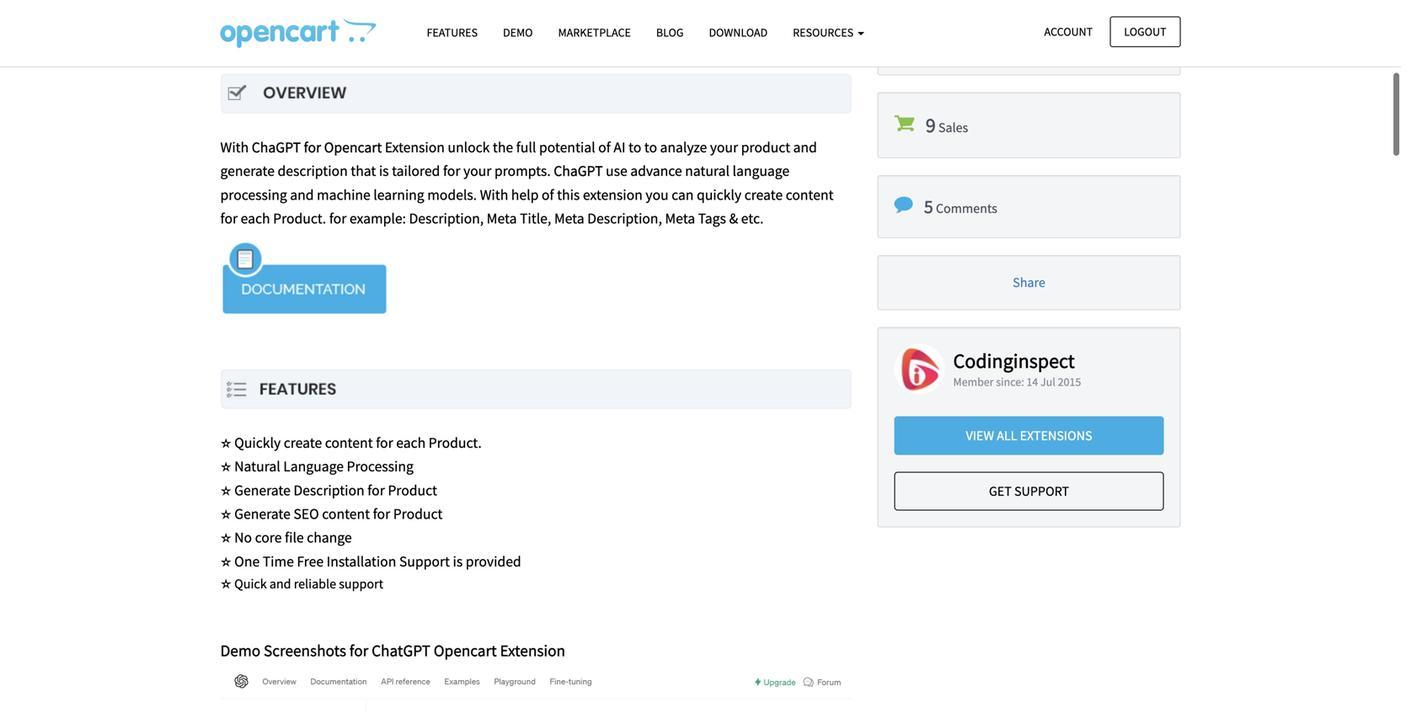 Task type: describe. For each thing, give the bounding box(es) containing it.
installation
[[327, 552, 396, 571]]

demo for demo
[[503, 25, 533, 40]]

jul
[[1041, 375, 1056, 390]]

1 meta from the left
[[487, 209, 517, 228]]

5
[[924, 195, 933, 218]]

since:
[[996, 375, 1024, 390]]

extension unlock the full potential of ai to to analyze your product and generate description that is tailored for your prompts.
[[220, 138, 817, 180]]

codinginspect member since: 14 jul 2015
[[953, 349, 1081, 390]]

5 ✫ from the top
[[220, 530, 232, 547]]

machine
[[317, 185, 371, 204]]

4 ✫ from the top
[[220, 506, 232, 523]]

language
[[283, 457, 344, 476]]

get support link
[[895, 472, 1164, 511]]

screenshots
[[264, 641, 346, 661]]

of inside extension unlock the full potential of ai to to analyze your product and generate description that is tailored for your prompts.
[[598, 138, 611, 157]]

content inside use advance natural language processing and machine learning models. with help of this extension you can quickly create content for each product. for example: description, meta title, meta description, meta tags & etc.
[[786, 185, 834, 204]]

extensions
[[1020, 427, 1093, 444]]

demo screenshots for chatgpt opencart extension
[[220, 641, 565, 661]]

example:
[[350, 209, 406, 228]]

provided
[[466, 552, 521, 571]]

natural
[[685, 162, 730, 180]]

account link
[[1030, 16, 1107, 47]]

processing
[[220, 185, 287, 204]]

cart mini image
[[895, 113, 915, 134]]

generate
[[220, 162, 275, 180]]

potential
[[539, 138, 595, 157]]

1 generate from the top
[[234, 481, 291, 500]]

features link
[[414, 18, 490, 47]]

for inside extension unlock the full potential of ai to to analyze your product and generate description that is tailored for your prompts.
[[443, 162, 460, 180]]

3 meta from the left
[[665, 209, 695, 228]]

share link
[[1013, 274, 1046, 291]]

3 ✫ from the top
[[220, 483, 232, 500]]

change
[[307, 528, 352, 547]]

title,
[[520, 209, 551, 228]]

of inside use advance natural language processing and machine learning models. with help of this extension you can quickly create content for each product. for example: description, meta title, meta description, meta tags & etc.
[[542, 185, 554, 204]]

help
[[511, 185, 539, 204]]

quickly
[[697, 185, 742, 204]]

tailored
[[392, 162, 440, 180]]

quick
[[234, 576, 267, 593]]

analyze
[[660, 138, 707, 157]]

0 vertical spatial product
[[388, 481, 437, 500]]

core
[[255, 528, 282, 547]]

prompts.
[[495, 162, 551, 180]]

product. inside ✫ quickly create content for each product. ✫ natural language processing ✫ generate description for product ✫ generate seo content for product ✫ no core file change ✫ one time free installation support is provided ✫ quick and reliable support
[[429, 434, 482, 453]]

create inside ✫ quickly create content for each product. ✫ natural language processing ✫ generate description for product ✫ generate seo content for product ✫ no core file change ✫ one time free installation support is provided ✫ quick and reliable support
[[284, 434, 322, 453]]

tags
[[698, 209, 726, 228]]

language
[[733, 162, 790, 180]]

logout link
[[1110, 16, 1181, 47]]

reliable
[[294, 576, 336, 593]]

14
[[1027, 375, 1038, 390]]

product. inside use advance natural language processing and machine learning models. with help of this extension you can quickly create content for each product. for example: description, meta title, meta description, meta tags & etc.
[[273, 209, 326, 228]]

demo for demo screenshots for chatgpt opencart extension
[[220, 641, 261, 661]]

advance
[[631, 162, 682, 180]]

support inside ✫ quickly create content for each product. ✫ natural language processing ✫ generate description for product ✫ generate seo content for product ✫ no core file change ✫ one time free installation support is provided ✫ quick and reliable support
[[399, 552, 450, 571]]

5 comments
[[924, 195, 998, 218]]

opencart - chatgpt for opencart image
[[220, 18, 376, 48]]

2 meta from the left
[[554, 209, 584, 228]]

marketplace
[[558, 25, 631, 40]]

1 vertical spatial content
[[325, 434, 373, 453]]

product
[[741, 138, 790, 157]]

the
[[493, 138, 513, 157]]

member
[[953, 375, 994, 390]]

extension
[[583, 185, 643, 204]]

view
[[966, 427, 994, 444]]

is inside ✫ quickly create content for each product. ✫ natural language processing ✫ generate description for product ✫ generate seo content for product ✫ no core file change ✫ one time free installation support is provided ✫ quick and reliable support
[[453, 552, 463, 571]]

support
[[339, 576, 383, 593]]

0 vertical spatial your
[[710, 138, 738, 157]]

comments
[[936, 200, 998, 217]]

with inside use advance natural language processing and machine learning models. with help of this extension you can quickly create content for each product. for example: description, meta title, meta description, meta tags & etc.
[[480, 185, 508, 204]]

9
[[926, 113, 936, 138]]

comment image
[[895, 196, 913, 214]]

0 vertical spatial chagpt
[[252, 138, 301, 157]]

description
[[278, 162, 348, 180]]

and inside use advance natural language processing and machine learning models. with help of this extension you can quickly create content for each product. for example: description, meta title, meta description, meta tags & etc.
[[290, 185, 314, 204]]

account
[[1045, 24, 1093, 39]]

get
[[989, 483, 1012, 500]]

2 description, from the left
[[587, 209, 662, 228]]

2 ✫ from the top
[[220, 459, 232, 476]]

get support
[[989, 483, 1069, 500]]

2 to from the left
[[644, 138, 657, 157]]

learning
[[374, 185, 424, 204]]

one
[[234, 552, 260, 571]]

sales
[[939, 119, 968, 136]]

use advance natural language processing and machine learning models. with help of this extension you can quickly create content for each product. for example: description, meta title, meta description, meta tags & etc.
[[220, 162, 834, 228]]

1 to from the left
[[629, 138, 642, 157]]



Task type: locate. For each thing, give the bounding box(es) containing it.
is right the that
[[379, 162, 389, 180]]

0 vertical spatial generate
[[234, 481, 291, 500]]

0 vertical spatial support
[[1015, 483, 1069, 500]]

1 horizontal spatial demo
[[503, 25, 533, 40]]

1 vertical spatial demo
[[220, 641, 261, 661]]

1 horizontal spatial description,
[[587, 209, 662, 228]]

0 horizontal spatial meta
[[487, 209, 517, 228]]

opencart right 'chatgpt'
[[434, 641, 497, 661]]

1 horizontal spatial of
[[598, 138, 611, 157]]

create down language
[[745, 185, 783, 204]]

you
[[646, 185, 669, 204]]

content up change
[[322, 505, 370, 524]]

natural
[[234, 457, 280, 476]]

demo
[[503, 25, 533, 40], [220, 641, 261, 661]]

2 vertical spatial and
[[270, 576, 291, 593]]

models.
[[427, 185, 477, 204]]

0 horizontal spatial is
[[379, 162, 389, 180]]

1 vertical spatial product.
[[429, 434, 482, 453]]

2015
[[1058, 375, 1081, 390]]

2 generate from the top
[[234, 505, 291, 524]]

unlock
[[448, 138, 490, 157]]

content up processing
[[325, 434, 373, 453]]

ai
[[614, 138, 626, 157]]

marketplace link
[[546, 18, 644, 47]]

chagpt up this
[[554, 162, 603, 180]]

description,
[[409, 209, 484, 228], [587, 209, 662, 228]]

0 horizontal spatial chagpt
[[252, 138, 301, 157]]

0 vertical spatial content
[[786, 185, 834, 204]]

1 vertical spatial with
[[480, 185, 508, 204]]

demo right the features
[[503, 25, 533, 40]]

of
[[598, 138, 611, 157], [542, 185, 554, 204]]

0 horizontal spatial create
[[284, 434, 322, 453]]

0 vertical spatial opencart
[[324, 138, 382, 157]]

each down the processing
[[241, 209, 270, 228]]

blog link
[[644, 18, 696, 47]]

codinginspect image
[[895, 344, 945, 395]]

create inside use advance natural language processing and machine learning models. with help of this extension you can quickly create content for each product. for example: description, meta title, meta description, meta tags & etc.
[[745, 185, 783, 204]]

9 sales
[[926, 113, 968, 138]]

0 horizontal spatial description,
[[409, 209, 484, 228]]

1 vertical spatial opencart
[[434, 641, 497, 661]]

0 horizontal spatial support
[[399, 552, 450, 571]]

2 horizontal spatial meta
[[665, 209, 695, 228]]

1 vertical spatial each
[[396, 434, 426, 453]]

0 horizontal spatial opencart
[[324, 138, 382, 157]]

with
[[220, 138, 249, 157], [480, 185, 508, 204]]

✫ quickly create content for each product. ✫ natural language processing ✫ generate description for product ✫ generate seo content for product ✫ no core file change ✫ one time free installation support is provided ✫ quick and reliable support
[[220, 434, 521, 593]]

support right installation
[[399, 552, 450, 571]]

1 horizontal spatial each
[[396, 434, 426, 453]]

to up advance
[[644, 138, 657, 157]]

1 horizontal spatial create
[[745, 185, 783, 204]]

0 horizontal spatial extension
[[385, 138, 445, 157]]

0 vertical spatial and
[[793, 138, 817, 157]]

is
[[379, 162, 389, 180], [453, 552, 463, 571]]

meta down help
[[487, 209, 517, 228]]

download
[[709, 25, 768, 40]]

1 horizontal spatial extension
[[500, 641, 565, 661]]

1 ✫ from the top
[[220, 435, 232, 452]]

of left ai
[[598, 138, 611, 157]]

and down description
[[290, 185, 314, 204]]

support
[[1015, 483, 1069, 500], [399, 552, 450, 571]]

1 horizontal spatial product.
[[429, 434, 482, 453]]

7 ✫ from the top
[[220, 576, 232, 593]]

1 description, from the left
[[409, 209, 484, 228]]

processing
[[347, 457, 414, 476]]

chagpt
[[252, 138, 301, 157], [554, 162, 603, 180]]

content down language
[[786, 185, 834, 204]]

blog
[[656, 25, 684, 40]]

with up generate at the top
[[220, 138, 249, 157]]

1 horizontal spatial meta
[[554, 209, 584, 228]]

1 horizontal spatial support
[[1015, 483, 1069, 500]]

and inside extension unlock the full potential of ai to to analyze your product and generate description that is tailored for your prompts.
[[793, 138, 817, 157]]

chagpt up generate at the top
[[252, 138, 301, 157]]

0 vertical spatial extension
[[385, 138, 445, 157]]

demo link
[[490, 18, 546, 47]]

0 horizontal spatial with
[[220, 138, 249, 157]]

1 vertical spatial generate
[[234, 505, 291, 524]]

resources link
[[780, 18, 877, 47]]

of left this
[[542, 185, 554, 204]]

file
[[285, 528, 304, 547]]

chatgpt
[[372, 641, 431, 661]]

&
[[729, 209, 738, 228]]

1 vertical spatial and
[[290, 185, 314, 204]]

0 horizontal spatial of
[[542, 185, 554, 204]]

etc.
[[741, 209, 764, 228]]

1 vertical spatial support
[[399, 552, 450, 571]]

for
[[304, 138, 321, 157], [443, 162, 460, 180], [220, 209, 238, 228], [329, 209, 347, 228], [376, 434, 393, 453], [368, 481, 385, 500], [373, 505, 390, 524], [350, 641, 368, 661]]

meta down the 'can'
[[665, 209, 695, 228]]

and right product
[[793, 138, 817, 157]]

1 horizontal spatial is
[[453, 552, 463, 571]]

create up 'language'
[[284, 434, 322, 453]]

is inside extension unlock the full potential of ai to to analyze your product and generate description that is tailored for your prompts.
[[379, 162, 389, 180]]

1 vertical spatial of
[[542, 185, 554, 204]]

to
[[629, 138, 642, 157], [644, 138, 657, 157]]

resources
[[793, 25, 856, 40]]

1 vertical spatial extension
[[500, 641, 565, 661]]

0 vertical spatial product.
[[273, 209, 326, 228]]

your down unlock
[[463, 162, 492, 180]]

generate down natural
[[234, 481, 291, 500]]

codinginspect
[[953, 349, 1075, 374]]

6 ✫ from the top
[[220, 554, 232, 571]]

can
[[672, 185, 694, 204]]

0 horizontal spatial demo
[[220, 641, 261, 661]]

full
[[516, 138, 536, 157]]

0 vertical spatial create
[[745, 185, 783, 204]]

generate up core
[[234, 505, 291, 524]]

create
[[745, 185, 783, 204], [284, 434, 322, 453]]

seo
[[294, 505, 319, 524]]

1 vertical spatial is
[[453, 552, 463, 571]]

features
[[427, 25, 478, 40]]

is left provided
[[453, 552, 463, 571]]

each up processing
[[396, 434, 426, 453]]

extension
[[385, 138, 445, 157], [500, 641, 565, 661]]

no
[[234, 528, 252, 547]]

1 horizontal spatial with
[[480, 185, 508, 204]]

and inside ✫ quickly create content for each product. ✫ natural language processing ✫ generate description for product ✫ generate seo content for product ✫ no core file change ✫ one time free installation support is provided ✫ quick and reliable support
[[270, 576, 291, 593]]

that
[[351, 162, 376, 180]]

0 vertical spatial demo
[[503, 25, 533, 40]]

your
[[710, 138, 738, 157], [463, 162, 492, 180]]

with left help
[[480, 185, 508, 204]]

share
[[1013, 274, 1046, 291]]

meta down this
[[554, 209, 584, 228]]

view all extensions link
[[895, 417, 1164, 455]]

0 horizontal spatial each
[[241, 209, 270, 228]]

and down 'time' on the bottom of page
[[270, 576, 291, 593]]

product.
[[273, 209, 326, 228], [429, 434, 482, 453]]

and
[[793, 138, 817, 157], [290, 185, 314, 204], [270, 576, 291, 593]]

1 horizontal spatial chagpt
[[554, 162, 603, 180]]

extension inside extension unlock the full potential of ai to to analyze your product and generate description that is tailored for your prompts.
[[385, 138, 445, 157]]

free
[[297, 552, 324, 571]]

1 vertical spatial product
[[393, 505, 443, 524]]

this
[[557, 185, 580, 204]]

description, down models.
[[409, 209, 484, 228]]

logout
[[1124, 24, 1167, 39]]

each inside use advance natural language processing and machine learning models. with help of this extension you can quickly create content for each product. for example: description, meta title, meta description, meta tags & etc.
[[241, 209, 270, 228]]

description
[[294, 481, 365, 500]]

product
[[388, 481, 437, 500], [393, 505, 443, 524]]

quickly
[[234, 434, 281, 453]]

2 vertical spatial content
[[322, 505, 370, 524]]

demo left screenshots
[[220, 641, 261, 661]]

1 horizontal spatial to
[[644, 138, 657, 157]]

0 horizontal spatial to
[[629, 138, 642, 157]]

1 horizontal spatial your
[[710, 138, 738, 157]]

opencart
[[324, 138, 382, 157], [434, 641, 497, 661]]

all
[[997, 427, 1017, 444]]

1 vertical spatial create
[[284, 434, 322, 453]]

0 vertical spatial with
[[220, 138, 249, 157]]

support right get
[[1015, 483, 1069, 500]]

0 horizontal spatial product.
[[273, 209, 326, 228]]

✫
[[220, 435, 232, 452], [220, 459, 232, 476], [220, 483, 232, 500], [220, 506, 232, 523], [220, 530, 232, 547], [220, 554, 232, 571], [220, 576, 232, 593]]

0 vertical spatial each
[[241, 209, 270, 228]]

1 vertical spatial your
[[463, 162, 492, 180]]

1 horizontal spatial opencart
[[434, 641, 497, 661]]

time
[[263, 552, 294, 571]]

with chagpt for opencart
[[220, 138, 385, 157]]

your up natural
[[710, 138, 738, 157]]

opencart up the that
[[324, 138, 382, 157]]

0 horizontal spatial your
[[463, 162, 492, 180]]

to right ai
[[629, 138, 642, 157]]

0 vertical spatial of
[[598, 138, 611, 157]]

description, down 'extension' on the top
[[587, 209, 662, 228]]

0 vertical spatial is
[[379, 162, 389, 180]]

1 vertical spatial chagpt
[[554, 162, 603, 180]]

use
[[606, 162, 628, 180]]

download link
[[696, 18, 780, 47]]

each inside ✫ quickly create content for each product. ✫ natural language processing ✫ generate description for product ✫ generate seo content for product ✫ no core file change ✫ one time free installation support is provided ✫ quick and reliable support
[[396, 434, 426, 453]]

view all extensions
[[966, 427, 1093, 444]]

content
[[786, 185, 834, 204], [325, 434, 373, 453], [322, 505, 370, 524]]



Task type: vqa. For each thing, say whether or not it's contained in the screenshot.
rightmost create
yes



